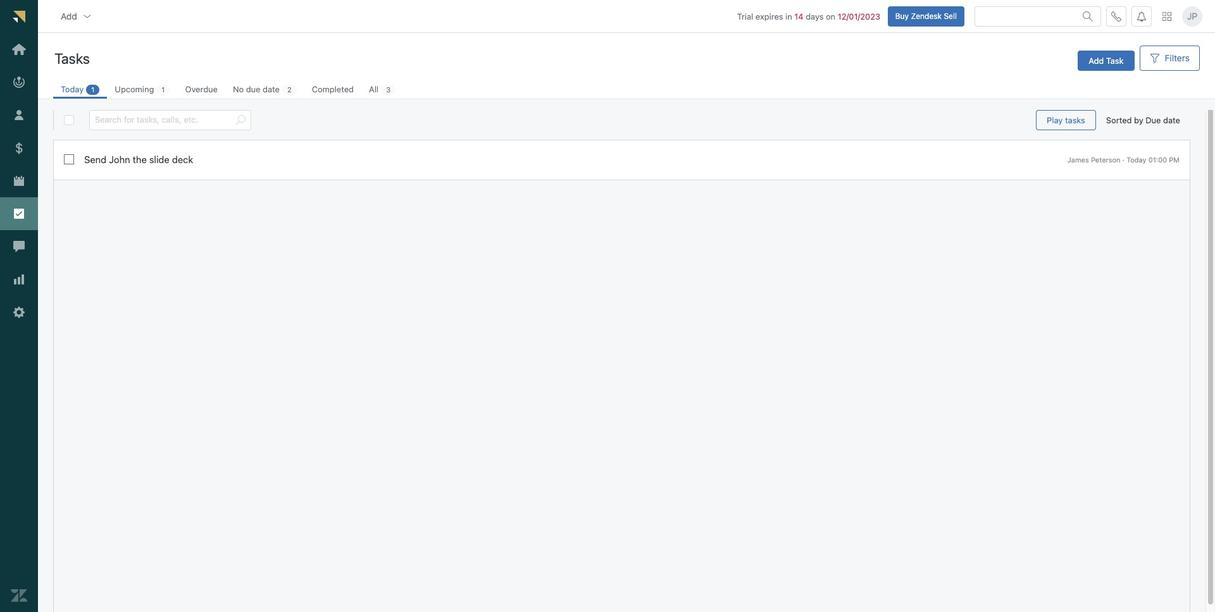 Task type: vqa. For each thing, say whether or not it's contained in the screenshot.
the rightmost Add
yes



Task type: describe. For each thing, give the bounding box(es) containing it.
no due date
[[233, 84, 280, 94]]

zendesk products image
[[1163, 12, 1172, 21]]

2
[[287, 85, 292, 94]]

sorted
[[1107, 115, 1132, 125]]

send
[[84, 154, 106, 165]]

sorted by due date
[[1107, 115, 1181, 125]]

1 for today
[[91, 85, 95, 94]]

1 horizontal spatial today
[[1127, 156, 1147, 164]]

completed
[[312, 84, 354, 94]]

jp button
[[1183, 6, 1203, 26]]

pm
[[1169, 156, 1180, 164]]

0 horizontal spatial date
[[263, 84, 280, 94]]

jp
[[1188, 11, 1198, 21]]

add for add task
[[1089, 55, 1104, 66]]

in
[[786, 11, 792, 21]]

play
[[1047, 115, 1063, 125]]

deck
[[172, 154, 193, 165]]

add task
[[1089, 55, 1124, 66]]

days
[[806, 11, 824, 21]]

chevron down image
[[82, 11, 92, 21]]

overdue
[[185, 84, 218, 94]]

john
[[109, 154, 130, 165]]

filters
[[1165, 53, 1190, 63]]

buy zendesk sell
[[896, 11, 957, 21]]

Search for tasks, calls, etc. field
[[95, 111, 230, 130]]

play tasks button
[[1036, 110, 1096, 130]]

expires
[[756, 11, 783, 21]]

upcoming
[[115, 84, 154, 94]]

the
[[133, 154, 147, 165]]

search image
[[236, 115, 246, 125]]

james
[[1068, 156, 1089, 164]]

task
[[1107, 55, 1124, 66]]

due
[[246, 84, 261, 94]]

no
[[233, 84, 244, 94]]

check box image
[[64, 155, 74, 165]]

slide
[[149, 154, 170, 165]]

1 for upcoming
[[162, 85, 165, 94]]



Task type: locate. For each thing, give the bounding box(es) containing it.
1 right the upcoming
[[162, 85, 165, 94]]

1 horizontal spatial 1
[[162, 85, 165, 94]]

all
[[369, 84, 379, 94]]

sell
[[944, 11, 957, 21]]

play tasks
[[1047, 115, 1086, 125]]

1 left the upcoming
[[91, 85, 95, 94]]

add inside button
[[1089, 55, 1104, 66]]

buy zendesk sell button
[[888, 6, 965, 26]]

1 horizontal spatial date
[[1164, 115, 1181, 125]]

calls image
[[1112, 11, 1122, 21]]

filters button
[[1140, 46, 1200, 71]]

today
[[61, 84, 84, 94], [1127, 156, 1147, 164]]

0 vertical spatial add
[[61, 11, 77, 21]]

date right 'due'
[[1164, 115, 1181, 125]]

buy
[[896, 11, 909, 21]]

·
[[1123, 156, 1125, 164]]

1
[[91, 85, 95, 94], [162, 85, 165, 94]]

add for add
[[61, 11, 77, 21]]

3
[[386, 85, 391, 94]]

2 1 from the left
[[162, 85, 165, 94]]

peterson
[[1091, 156, 1121, 164]]

add inside button
[[61, 11, 77, 21]]

14
[[795, 11, 804, 21]]

add left chevron down "icon"
[[61, 11, 77, 21]]

0 vertical spatial date
[[263, 84, 280, 94]]

send john the slide deck
[[84, 154, 193, 165]]

1 horizontal spatial add
[[1089, 55, 1104, 66]]

12/01/2023
[[838, 11, 881, 21]]

trial
[[737, 11, 754, 21]]

tasks
[[1065, 115, 1086, 125]]

0 vertical spatial today
[[61, 84, 84, 94]]

today right ·
[[1127, 156, 1147, 164]]

date right the due
[[263, 84, 280, 94]]

01:00
[[1149, 156, 1167, 164]]

on
[[826, 11, 836, 21]]

by
[[1135, 115, 1144, 125]]

search image
[[1083, 11, 1093, 21]]

james peterson · today 01:00 pm
[[1068, 156, 1180, 164]]

today down "tasks"
[[61, 84, 84, 94]]

1 1 from the left
[[91, 85, 95, 94]]

1 vertical spatial date
[[1164, 115, 1181, 125]]

add task button
[[1078, 51, 1135, 71]]

0 horizontal spatial today
[[61, 84, 84, 94]]

due
[[1146, 115, 1161, 125]]

date
[[263, 84, 280, 94], [1164, 115, 1181, 125]]

bell image
[[1137, 11, 1147, 21]]

1 vertical spatial add
[[1089, 55, 1104, 66]]

zendesk
[[911, 11, 942, 21]]

add
[[61, 11, 77, 21], [1089, 55, 1104, 66]]

zendesk image
[[11, 588, 27, 605]]

add button
[[51, 4, 102, 29]]

0 horizontal spatial add
[[61, 11, 77, 21]]

1 vertical spatial today
[[1127, 156, 1147, 164]]

0 horizontal spatial 1
[[91, 85, 95, 94]]

tasks
[[54, 50, 90, 67]]

add left task
[[1089, 55, 1104, 66]]

trial expires in 14 days on 12/01/2023
[[737, 11, 881, 21]]



